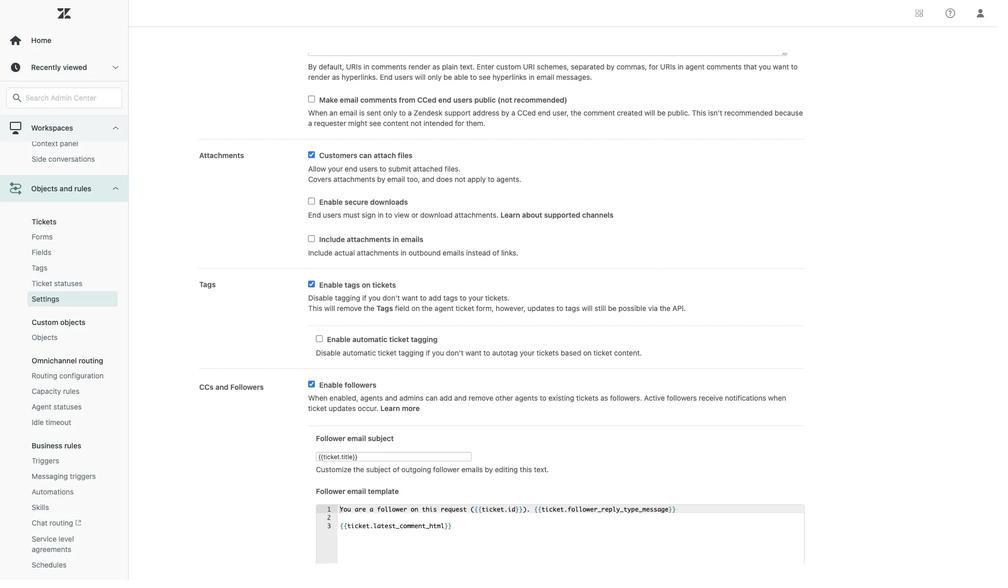 Task type: describe. For each thing, give the bounding box(es) containing it.
statuses for agent statuses
[[53, 403, 82, 411]]

messaging triggers link
[[28, 469, 118, 485]]

user menu image
[[974, 6, 988, 20]]

home button
[[0, 27, 128, 54]]

chat routing link
[[28, 516, 118, 532]]

business rules
[[32, 442, 81, 450]]

tree item containing agent interface
[[0, 0, 128, 175]]

dynamic content
[[32, 124, 88, 132]]

side
[[32, 155, 46, 163]]

triggers
[[32, 457, 59, 465]]

custom objects
[[32, 318, 86, 327]]

agent interface
[[32, 108, 83, 117]]

service level agreements
[[32, 535, 74, 554]]

routing configuration element
[[32, 371, 104, 381]]

objects and rules button
[[0, 175, 128, 202]]

rules for business rules
[[64, 442, 81, 450]]

ticket
[[32, 279, 52, 288]]

primary element
[[0, 0, 129, 581]]

agent statuses element
[[32, 402, 82, 412]]

agent for agent interface
[[32, 108, 51, 117]]

agent for agent statuses
[[32, 403, 51, 411]]

interface
[[53, 108, 83, 117]]

service
[[32, 535, 57, 544]]

context
[[32, 139, 58, 148]]

automations
[[32, 488, 74, 497]]

chat routing
[[32, 519, 73, 528]]

messaging triggers element
[[32, 472, 96, 482]]

tree containing agent interface
[[0, 0, 128, 581]]

recently
[[31, 63, 61, 72]]

dynamic content link
[[28, 120, 118, 136]]

routing configuration link
[[28, 368, 118, 384]]

omnichannel routing
[[32, 357, 103, 365]]

timeout
[[46, 418, 71, 427]]

side conversations link
[[28, 151, 118, 167]]

schedules element
[[32, 561, 67, 571]]

automations element
[[32, 487, 74, 498]]

statuses for ticket statuses
[[54, 279, 83, 288]]

tags element
[[32, 263, 47, 273]]

rules inside objects and rules dropdown button
[[74, 184, 91, 193]]

forms
[[32, 233, 53, 241]]

forms link
[[28, 229, 118, 245]]

schedules
[[32, 561, 67, 570]]

viewed
[[63, 63, 87, 72]]

fields link
[[28, 245, 118, 260]]

none search field inside primary 'element'
[[1, 88, 127, 108]]

tags link
[[28, 260, 118, 276]]

messaging
[[32, 472, 68, 481]]

capacity rules
[[32, 387, 80, 396]]

custom objects element
[[32, 318, 86, 327]]

conversations
[[48, 155, 95, 163]]

dynamic content element
[[32, 123, 88, 133]]

capacity rules link
[[28, 384, 118, 400]]

idle timeout link
[[28, 415, 118, 431]]

skills link
[[28, 500, 118, 516]]

agent statuses
[[32, 403, 82, 411]]

workspaces
[[31, 124, 73, 132]]

triggers link
[[28, 453, 118, 469]]

routing for chat routing
[[49, 519, 73, 528]]

workspaces button
[[0, 115, 128, 142]]

tickets element
[[32, 218, 57, 226]]

omnichannel routing element
[[32, 357, 103, 365]]

configuration
[[59, 372, 104, 380]]



Task type: vqa. For each thing, say whether or not it's contained in the screenshot.
the top rules
yes



Task type: locate. For each thing, give the bounding box(es) containing it.
1 vertical spatial agent
[[32, 403, 51, 411]]

chat routing element
[[32, 518, 81, 529]]

messaging triggers
[[32, 472, 96, 481]]

ticket statuses
[[32, 279, 83, 288]]

routing
[[32, 372, 57, 380]]

recently viewed button
[[0, 54, 128, 81]]

workspaces group
[[0, 15, 128, 175]]

tree
[[0, 0, 128, 581]]

objects inside objects 'link'
[[32, 333, 58, 342]]

0 horizontal spatial routing
[[49, 519, 73, 528]]

tree item
[[0, 0, 128, 175], [0, 175, 128, 581]]

forms element
[[32, 232, 53, 242]]

routing
[[79, 357, 103, 365], [49, 519, 73, 528]]

idle timeout
[[32, 418, 71, 427]]

omnichannel
[[32, 357, 77, 365]]

capacity
[[32, 387, 61, 396]]

settings
[[32, 295, 59, 303]]

objects link
[[28, 330, 118, 346]]

0 vertical spatial routing
[[79, 357, 103, 365]]

ticket statuses link
[[28, 276, 118, 292]]

rules right and at the left
[[74, 184, 91, 193]]

routing up configuration
[[79, 357, 103, 365]]

routing for omnichannel routing
[[79, 357, 103, 365]]

agent interface link
[[28, 105, 118, 120]]

rules down routing configuration "link"
[[63, 387, 80, 396]]

chat
[[32, 519, 47, 528]]

idle
[[32, 418, 44, 427]]

business
[[32, 442, 62, 450]]

idle timeout element
[[32, 418, 71, 428]]

home
[[31, 36, 51, 45]]

statuses down tags link
[[54, 279, 83, 288]]

objects element
[[32, 333, 58, 343]]

0 vertical spatial rules
[[74, 184, 91, 193]]

objects
[[31, 184, 58, 193], [32, 333, 58, 342]]

rules inside the capacity rules element
[[63, 387, 80, 396]]

skills element
[[32, 503, 49, 513]]

skills
[[32, 504, 49, 512]]

objects and rules
[[31, 184, 91, 193]]

objects and rules group
[[0, 202, 128, 581]]

1 horizontal spatial routing
[[79, 357, 103, 365]]

context panel element
[[32, 138, 78, 149]]

recently viewed
[[31, 63, 87, 72]]

capacity rules element
[[32, 387, 80, 397]]

1 tree item from the top
[[0, 0, 128, 175]]

automations link
[[28, 485, 118, 500]]

1 vertical spatial rules
[[63, 387, 80, 396]]

rules for capacity rules
[[63, 387, 80, 396]]

objects for objects
[[32, 333, 58, 342]]

triggers element
[[32, 456, 59, 466]]

side conversations element
[[32, 154, 95, 164]]

statuses down capacity rules link
[[53, 403, 82, 411]]

None search field
[[1, 88, 127, 108]]

service level agreements element
[[32, 535, 114, 555]]

Search Admin Center field
[[25, 93, 115, 103]]

tree item containing objects and rules
[[0, 175, 128, 581]]

0 vertical spatial objects
[[31, 184, 58, 193]]

help image
[[946, 9, 955, 18]]

zendesk products image
[[916, 10, 923, 17]]

1 vertical spatial routing
[[49, 519, 73, 528]]

fields element
[[32, 247, 51, 258]]

routing configuration
[[32, 372, 104, 380]]

tags
[[32, 264, 47, 272]]

0 vertical spatial agent
[[32, 108, 51, 117]]

schedules link
[[28, 558, 118, 574]]

objects left and at the left
[[31, 184, 58, 193]]

triggers
[[70, 472, 96, 481]]

1 agent from the top
[[32, 108, 51, 117]]

rules
[[74, 184, 91, 193], [63, 387, 80, 396], [64, 442, 81, 450]]

agreements
[[32, 546, 71, 554]]

panel
[[60, 139, 78, 148]]

statuses
[[54, 279, 83, 288], [53, 403, 82, 411]]

2 agent from the top
[[32, 403, 51, 411]]

agent up idle
[[32, 403, 51, 411]]

agent up dynamic
[[32, 108, 51, 117]]

business rules element
[[32, 442, 81, 450]]

level
[[59, 535, 74, 544]]

context panel
[[32, 139, 78, 148]]

2 tree item from the top
[[0, 175, 128, 581]]

1 vertical spatial objects
[[32, 333, 58, 342]]

0 vertical spatial statuses
[[54, 279, 83, 288]]

objects for objects and rules
[[31, 184, 58, 193]]

routing up level
[[49, 519, 73, 528]]

tickets
[[32, 218, 57, 226]]

agent interface element
[[32, 107, 83, 118]]

objects inside objects and rules dropdown button
[[31, 184, 58, 193]]

agent
[[32, 108, 51, 117], [32, 403, 51, 411]]

settings element
[[32, 294, 59, 305]]

settings link
[[28, 292, 118, 307]]

agent inside objects and rules group
[[32, 403, 51, 411]]

2 vertical spatial rules
[[64, 442, 81, 450]]

ticket statuses element
[[32, 279, 83, 289]]

dynamic
[[32, 124, 61, 132]]

1 vertical spatial statuses
[[53, 403, 82, 411]]

content
[[63, 124, 88, 132]]

objects down custom
[[32, 333, 58, 342]]

side conversations
[[32, 155, 95, 163]]

agent inside workspaces group
[[32, 108, 51, 117]]

and
[[60, 184, 72, 193]]

rules up triggers link
[[64, 442, 81, 450]]

custom
[[32, 318, 58, 327]]

agent statuses link
[[28, 400, 118, 415]]

context panel link
[[28, 136, 118, 151]]

service level agreements link
[[28, 532, 118, 558]]

fields
[[32, 248, 51, 257]]

objects
[[60, 318, 86, 327]]



